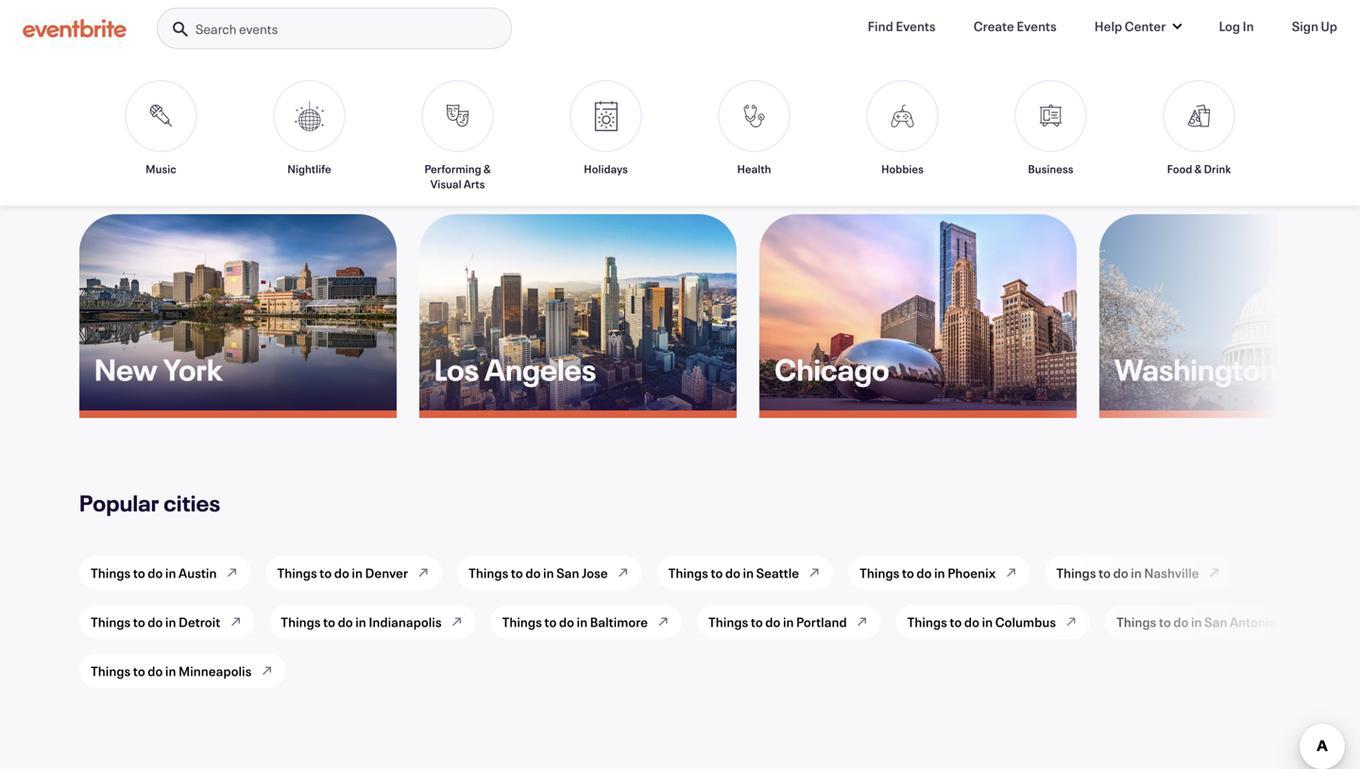 Task type: vqa. For each thing, say whether or not it's contained in the screenshot.
Starts
no



Task type: locate. For each thing, give the bounding box(es) containing it.
in left baltimore
[[577, 614, 588, 631]]

center
[[1125, 17, 1166, 35]]

in left seattle
[[743, 565, 754, 582]]

eventbrite image
[[23, 19, 127, 38]]

things down things to do in phoenix
[[908, 614, 948, 631]]

events right find
[[896, 17, 936, 35]]

in left columbus
[[982, 614, 993, 631]]

1 horizontal spatial &
[[1195, 162, 1202, 177]]

visual
[[430, 177, 462, 192]]

do for things to do in nashville
[[1113, 565, 1129, 582]]

things right "explore things to do in austin" image
[[277, 565, 317, 582]]

sign
[[1292, 17, 1319, 35]]

in for things to do in baltimore
[[577, 614, 588, 631]]

things to do in phoenix link
[[849, 554, 1004, 594]]

& inside 'performing & visual arts'
[[484, 162, 491, 177]]

to for things to do in san jose
[[511, 565, 523, 582]]

1 & from the left
[[484, 162, 491, 177]]

to for things to do in phoenix
[[902, 565, 914, 582]]

things to do in baltimore
[[502, 614, 648, 631]]

things to do in san antonio link
[[1105, 603, 1284, 643]]

things down things to do in nashville
[[1117, 614, 1157, 631]]

music link
[[114, 80, 208, 192]]

things for things to do in austin
[[91, 565, 131, 582]]

do left nashville
[[1113, 565, 1129, 582]]

things to do in columbus
[[908, 614, 1056, 631]]

chicago
[[775, 350, 890, 389]]

log
[[1219, 17, 1241, 35]]

in left jose
[[543, 565, 554, 582]]

to for things to do in austin
[[133, 565, 145, 582]]

to for things to do in nashville
[[1099, 565, 1111, 582]]

in left nashville
[[1131, 565, 1142, 582]]

1 horizontal spatial san
[[1205, 614, 1228, 631]]

do
[[148, 565, 163, 582], [334, 565, 349, 582], [526, 565, 541, 582], [725, 565, 741, 582], [917, 565, 932, 582], [1113, 565, 1129, 582], [148, 614, 163, 631], [338, 614, 353, 631], [559, 614, 574, 631], [766, 614, 781, 631], [965, 614, 980, 631], [1174, 614, 1189, 631], [148, 663, 163, 681]]

to down nashville
[[1159, 614, 1171, 631]]

to for things to do in indianapolis
[[323, 614, 335, 631]]

events for create events
[[1017, 17, 1057, 35]]

things for things to do in nashville
[[1057, 565, 1096, 582]]

do for things to do in san jose
[[526, 565, 541, 582]]

san for jose
[[557, 565, 579, 582]]

do for things to do in austin
[[148, 565, 163, 582]]

york
[[163, 350, 223, 389]]

explore things to do in detroit image
[[228, 615, 243, 630]]

do left denver
[[334, 565, 349, 582]]

in for things to do in san antonio
[[1191, 614, 1202, 631]]

things up explore things to do in columbus image
[[1057, 565, 1096, 582]]

things up explore things to do in baltimore image
[[669, 565, 708, 582]]

things up things to do in detroit link
[[91, 565, 131, 582]]

do down phoenix
[[965, 614, 980, 631]]

los angeles
[[435, 350, 596, 389]]

do for things to do in columbus
[[965, 614, 980, 631]]

in
[[253, 139, 272, 169], [165, 565, 176, 582], [352, 565, 363, 582], [543, 565, 554, 582], [743, 565, 754, 582], [934, 565, 945, 582], [1131, 565, 1142, 582], [165, 614, 176, 631], [355, 614, 366, 631], [577, 614, 588, 631], [783, 614, 794, 631], [982, 614, 993, 631], [1191, 614, 1202, 631], [165, 663, 176, 681]]

things down things to do in detroit link
[[91, 663, 131, 681]]

do down nashville
[[1174, 614, 1189, 631]]

to
[[133, 565, 145, 582], [320, 565, 332, 582], [511, 565, 523, 582], [711, 565, 723, 582], [902, 565, 914, 582], [1099, 565, 1111, 582], [133, 614, 145, 631], [323, 614, 335, 631], [545, 614, 557, 631], [751, 614, 763, 631], [950, 614, 962, 631], [1159, 614, 1171, 631], [133, 663, 145, 681]]

in left minneapolis
[[165, 663, 176, 681]]

in for things to do in phoenix
[[934, 565, 945, 582]]

search events
[[196, 20, 278, 38]]

0 horizontal spatial san
[[557, 565, 579, 582]]

to up things to do in baltimore link
[[511, 565, 523, 582]]

to for things to do in minneapolis
[[133, 663, 145, 681]]

minneapolis
[[179, 663, 252, 681]]

things to do in austin link
[[79, 554, 224, 594]]

do left 'austin'
[[148, 565, 163, 582]]

to down seattle
[[751, 614, 763, 631]]

do left portland
[[766, 614, 781, 631]]

san
[[557, 565, 579, 582], [1205, 614, 1228, 631]]

0 vertical spatial san
[[557, 565, 579, 582]]

new
[[94, 350, 158, 389]]

things for things to do in san antonio
[[1117, 614, 1157, 631]]

things to do in austin
[[91, 565, 217, 582]]

events inside "link"
[[1017, 17, 1057, 35]]

things for things to do in minneapolis
[[91, 663, 131, 681]]

to down things to do in denver link
[[323, 614, 335, 631]]

popular cities
[[79, 489, 221, 518]]

do for things to do in seattle
[[725, 565, 741, 582]]

in left indianapolis
[[355, 614, 366, 631]]

things for things to do in san jose
[[469, 565, 509, 582]]

to for things to do in detroit
[[133, 614, 145, 631]]

do down things to do in denver
[[338, 614, 353, 631]]

to for things to do in baltimore
[[545, 614, 557, 631]]

do for things to do in denver
[[334, 565, 349, 582]]

explore things to do in denver image
[[416, 566, 431, 581]]

hobbies
[[882, 162, 924, 177]]

0 horizontal spatial &
[[484, 162, 491, 177]]

nightlife
[[287, 162, 331, 177]]

los
[[435, 350, 479, 389]]

things down things to do in austin link
[[91, 614, 131, 631]]

to left seattle
[[711, 565, 723, 582]]

in down nashville
[[1191, 614, 1202, 631]]

things for things to do in denver
[[277, 565, 317, 582]]

to up things to do in detroit link
[[133, 565, 145, 582]]

things
[[91, 565, 131, 582], [277, 565, 317, 582], [469, 565, 509, 582], [669, 565, 708, 582], [860, 565, 900, 582], [1057, 565, 1096, 582], [91, 614, 131, 631], [281, 614, 321, 631], [502, 614, 542, 631], [709, 614, 749, 631], [908, 614, 948, 631], [1117, 614, 1157, 631], [91, 663, 131, 681]]

& right 'food'
[[1195, 162, 1202, 177]]

in left "united"
[[253, 139, 272, 169]]

2 & from the left
[[1195, 162, 1202, 177]]

search events button
[[157, 8, 512, 50]]

things down things to do in seattle link
[[709, 614, 749, 631]]

things for things to do in seattle
[[669, 565, 708, 582]]

do down things to do in detroit in the bottom left of the page
[[148, 663, 163, 681]]

things right explore things to do in denver image
[[469, 565, 509, 582]]

in left denver
[[352, 565, 363, 582]]

to left phoenix
[[902, 565, 914, 582]]

things for things to do in phoenix
[[860, 565, 900, 582]]

to left nashville
[[1099, 565, 1111, 582]]

things to do in detroit link
[[79, 603, 228, 643]]

do left detroit
[[148, 614, 163, 631]]

things for things to do in indianapolis
[[281, 614, 321, 631]]

an image of chicago super imposed with the text "chicago" image
[[760, 215, 1077, 411]]

do left phoenix
[[917, 565, 932, 582]]

things to do in minneapolis
[[91, 663, 252, 681]]

phoenix
[[948, 565, 996, 582]]

things to do in san jose link
[[457, 554, 616, 594]]

indianapolis
[[369, 614, 442, 631]]

1 vertical spatial san
[[1205, 614, 1228, 631]]

to down phoenix
[[950, 614, 962, 631]]

top
[[79, 139, 116, 169]]

0 horizontal spatial events
[[896, 17, 936, 35]]

to down things to do in austin link
[[133, 614, 145, 631]]

columbus
[[995, 614, 1056, 631]]

things down things to do in san jose link
[[502, 614, 542, 631]]

find
[[868, 17, 894, 35]]

in for things to do in indianapolis
[[355, 614, 366, 631]]

things up explore things to do in portland image
[[860, 565, 900, 582]]

in left detroit
[[165, 614, 176, 631]]

do for things to do in phoenix
[[917, 565, 932, 582]]

in for things to do in detroit
[[165, 614, 176, 631]]

in left 'austin'
[[165, 565, 176, 582]]

search
[[196, 20, 237, 38]]

explore things to do in phoenix image
[[1004, 566, 1019, 581]]

washington
[[1115, 350, 1278, 389]]

to for things to do in san antonio
[[1159, 614, 1171, 631]]

things to do in denver
[[277, 565, 408, 582]]

san left antonio
[[1205, 614, 1228, 631]]

help
[[1095, 17, 1123, 35]]

los angeles link
[[419, 215, 752, 419]]

things for things to do in baltimore
[[502, 614, 542, 631]]

things to do in detroit
[[91, 614, 220, 631]]

to down things to do in detroit link
[[133, 663, 145, 681]]

business
[[1028, 162, 1074, 177]]

to down things to do in san jose
[[545, 614, 557, 631]]

food & drink
[[1167, 162, 1231, 177]]

health link
[[707, 80, 802, 192]]

do for things to do in baltimore
[[559, 614, 574, 631]]

& right performing
[[484, 162, 491, 177]]

to for things to do in portland
[[751, 614, 763, 631]]

explore things to do in seattle image
[[807, 566, 822, 581]]

1 horizontal spatial events
[[1017, 17, 1057, 35]]

in left phoenix
[[934, 565, 945, 582]]

holidays link
[[559, 80, 653, 192]]

chicago link
[[760, 215, 1092, 419]]

do left baltimore
[[559, 614, 574, 631]]

popular
[[79, 489, 159, 518]]

destinations
[[120, 139, 249, 169]]

things to do in nashville
[[1057, 565, 1199, 582]]

san left jose
[[557, 565, 579, 582]]

in left portland
[[783, 614, 794, 631]]

2 events from the left
[[1017, 17, 1057, 35]]

events
[[896, 17, 936, 35], [1017, 17, 1057, 35]]

things to do in portland
[[709, 614, 847, 631]]

1 events from the left
[[896, 17, 936, 35]]

&
[[484, 162, 491, 177], [1195, 162, 1202, 177]]

create events link
[[959, 8, 1072, 45]]

events right create
[[1017, 17, 1057, 35]]

things down things to do in denver link
[[281, 614, 321, 631]]

do left jose
[[526, 565, 541, 582]]

to up things to do in indianapolis link
[[320, 565, 332, 582]]

do left seattle
[[725, 565, 741, 582]]



Task type: describe. For each thing, give the bounding box(es) containing it.
drink
[[1204, 162, 1231, 177]]

& for performing
[[484, 162, 491, 177]]

explore things to do in nashville image
[[1207, 566, 1222, 581]]

log in
[[1219, 17, 1254, 35]]

in for things to do in denver
[[352, 565, 363, 582]]

baltimore
[[590, 614, 648, 631]]

performing
[[424, 162, 482, 177]]

things to do in minneapolis link
[[79, 652, 259, 692]]

do for things to do in minneapolis
[[148, 663, 163, 681]]

an image of los angeles super imposed with the text "los angeles" image
[[419, 215, 737, 411]]

hobbies link
[[855, 80, 950, 192]]

top destinations in united states
[[79, 139, 418, 169]]

cities
[[164, 489, 221, 518]]

music
[[146, 162, 177, 177]]

holidays
[[584, 162, 628, 177]]

things to do in indianapolis link
[[270, 603, 449, 643]]

up
[[1321, 17, 1338, 35]]

explore things to do in columbus image
[[1064, 615, 1079, 630]]

find events
[[868, 17, 936, 35]]

detroit
[[179, 614, 220, 631]]

do for things to do in indianapolis
[[338, 614, 353, 631]]

things to do in portland link
[[697, 603, 855, 643]]

things to do in seattle link
[[657, 554, 807, 594]]

to for things to do in seattle
[[711, 565, 723, 582]]

things to do in san jose
[[469, 565, 608, 582]]

in for things to do in san jose
[[543, 565, 554, 582]]

nightlife link
[[262, 80, 357, 192]]

in for things to do in seattle
[[743, 565, 754, 582]]

things to do in phoenix
[[860, 565, 996, 582]]

events for find events
[[896, 17, 936, 35]]

things to do in indianapolis
[[281, 614, 442, 631]]

explore things to do in baltimore image
[[656, 615, 671, 630]]

explore things to do in indianapolis image
[[449, 615, 464, 630]]

things to do in seattle
[[669, 565, 799, 582]]

performing & visual arts
[[424, 162, 491, 192]]

sign up
[[1292, 17, 1338, 35]]

explore things to do in san jose image
[[616, 566, 631, 581]]

san for antonio
[[1205, 614, 1228, 631]]

jose
[[582, 565, 608, 582]]

log in link
[[1204, 8, 1269, 45]]

create
[[974, 17, 1015, 35]]

antonio
[[1230, 614, 1277, 631]]

do for things to do in detroit
[[148, 614, 163, 631]]

things for things to do in portland
[[709, 614, 749, 631]]

united
[[276, 139, 345, 169]]

things to do in denver link
[[266, 554, 416, 594]]

create events
[[974, 17, 1057, 35]]

in for things to do in nashville
[[1131, 565, 1142, 582]]

performing & visual arts link
[[410, 80, 505, 192]]

in for things to do in portland
[[783, 614, 794, 631]]

things to do in nashville link
[[1045, 554, 1207, 594]]

in for things to do in columbus
[[982, 614, 993, 631]]

angeles
[[485, 350, 596, 389]]

austin
[[179, 565, 217, 582]]

new york link
[[79, 215, 412, 419]]

events
[[239, 20, 278, 38]]

business link
[[1004, 80, 1098, 192]]

to for things to do in columbus
[[950, 614, 962, 631]]

things for things to do in detroit
[[91, 614, 131, 631]]

nashville
[[1144, 565, 1199, 582]]

food & drink link
[[1152, 80, 1247, 192]]

to for things to do in denver
[[320, 565, 332, 582]]

an image of new york super imposed with the text "new york" image
[[79, 215, 397, 411]]

explore things to do in portland image
[[855, 615, 870, 630]]

arts
[[464, 177, 485, 192]]

find events link
[[853, 8, 951, 45]]

arrow left chunky_svg image
[[1205, 147, 1228, 169]]

seattle
[[756, 565, 799, 582]]

denver
[[365, 565, 408, 582]]

things to do in baltimore link
[[491, 603, 656, 643]]

new york
[[94, 350, 223, 389]]

washington link
[[1100, 215, 1360, 419]]

do for things to do in portland
[[766, 614, 781, 631]]

health
[[737, 162, 771, 177]]

& for food
[[1195, 162, 1202, 177]]

in for things to do in minneapolis
[[165, 663, 176, 681]]

sign up link
[[1277, 8, 1353, 45]]

in
[[1243, 17, 1254, 35]]

explore things to do in austin image
[[224, 566, 239, 581]]

do for things to do in san antonio
[[1174, 614, 1189, 631]]

food
[[1167, 162, 1193, 177]]

explore things to do in minneapolis image
[[259, 664, 274, 679]]

things to do in san antonio
[[1117, 614, 1277, 631]]

help center
[[1095, 17, 1166, 35]]

things for things to do in columbus
[[908, 614, 948, 631]]

an image of washington super imposed with the text "washington" image
[[1100, 215, 1360, 411]]

things to do in columbus link
[[896, 603, 1064, 643]]

states
[[349, 139, 418, 169]]

in for things to do in austin
[[165, 565, 176, 582]]

portland
[[796, 614, 847, 631]]



